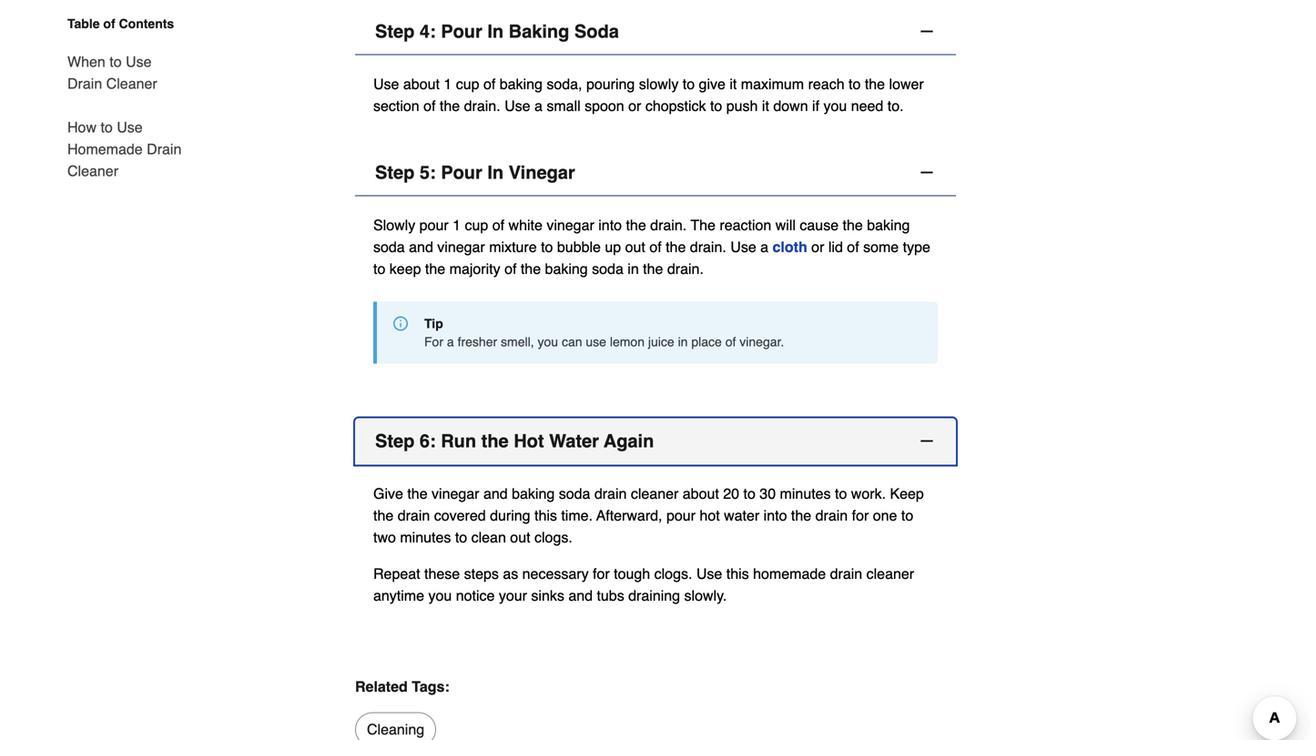 Task type: vqa. For each thing, say whether or not it's contained in the screenshot.
the e
no



Task type: locate. For each thing, give the bounding box(es) containing it.
the
[[865, 76, 886, 92], [440, 97, 460, 114], [626, 217, 647, 234], [843, 217, 864, 234], [666, 239, 686, 255], [425, 260, 446, 277], [521, 260, 541, 277], [643, 260, 664, 277], [482, 431, 509, 452], [408, 485, 428, 502], [374, 507, 394, 524], [792, 507, 812, 524]]

to left keep
[[374, 260, 386, 277]]

this inside repeat these steps as necessary for tough clogs. use this homemade drain cleaner anytime you notice your sinks and tubs draining slowly.
[[727, 566, 750, 583]]

and
[[409, 239, 434, 255], [484, 485, 508, 502], [569, 588, 593, 604]]

0 horizontal spatial clogs.
[[535, 529, 573, 546]]

0 vertical spatial soda
[[374, 239, 405, 255]]

it right give
[[730, 76, 737, 92]]

into up up
[[599, 217, 622, 234]]

in inside the tip for a fresher smell, you can use lemon juice in place of vinegar.
[[678, 335, 688, 349]]

to
[[110, 53, 122, 70], [683, 76, 695, 92], [849, 76, 861, 92], [711, 97, 723, 114], [101, 119, 113, 136], [541, 239, 553, 255], [374, 260, 386, 277], [744, 485, 756, 502], [835, 485, 848, 502], [902, 507, 914, 524], [455, 529, 468, 546]]

0 horizontal spatial 1
[[444, 76, 452, 92]]

or left lid
[[812, 239, 825, 255]]

step left 4:
[[375, 21, 415, 42]]

or inside use about 1 cup of baking soda, pouring slowly to give it maximum reach to the lower section of the drain. use a small spoon or chopstick to push it down if you need to.
[[629, 97, 642, 114]]

you inside the tip for a fresher smell, you can use lemon juice in place of vinegar.
[[538, 335, 559, 349]]

in for baking
[[488, 21, 504, 42]]

1 vertical spatial minus image
[[918, 163, 937, 182]]

water
[[549, 431, 599, 452]]

for down work.
[[852, 507, 869, 524]]

0 horizontal spatial you
[[429, 588, 452, 604]]

step left 5:
[[375, 162, 415, 183]]

1 horizontal spatial 1
[[453, 217, 461, 234]]

out right up
[[626, 239, 646, 255]]

of right table
[[103, 16, 115, 31]]

1 up majority
[[453, 217, 461, 234]]

tough
[[614, 566, 651, 583]]

1 minus image from the top
[[918, 22, 937, 40]]

cup
[[456, 76, 480, 92], [465, 217, 489, 234]]

in down slowly pour 1 cup of white vinegar into the drain. the reaction will cause the baking soda and vinegar mixture to bubble up out of the drain. use a
[[628, 260, 639, 277]]

2 vertical spatial vinegar
[[432, 485, 480, 502]]

to up 'need' at the top of the page
[[849, 76, 861, 92]]

pour right 4:
[[441, 21, 483, 42]]

of down step 4: pour in baking soda
[[484, 76, 496, 92]]

to inside the when to use drain cleaner
[[110, 53, 122, 70]]

for
[[425, 335, 444, 349]]

30
[[760, 485, 776, 502]]

a right for on the top left of page
[[447, 335, 454, 349]]

1 horizontal spatial soda
[[559, 485, 591, 502]]

baking down "bubble"
[[545, 260, 588, 277]]

the up 'homemade'
[[792, 507, 812, 524]]

1 vertical spatial drain
[[147, 141, 182, 158]]

2 vertical spatial and
[[569, 588, 593, 604]]

to inside or lid of some type to keep the majority of the baking soda in the drain.
[[374, 260, 386, 277]]

1 inside use about 1 cup of baking soda, pouring slowly to give it maximum reach to the lower section of the drain. use a small spoon or chopstick to push it down if you need to.
[[444, 76, 452, 92]]

you inside use about 1 cup of baking soda, pouring slowly to give it maximum reach to the lower section of the drain. use a small spoon or chopstick to push it down if you need to.
[[824, 97, 848, 114]]

cleaner up afterward,
[[631, 485, 679, 502]]

0 horizontal spatial drain
[[67, 75, 102, 92]]

or right spoon on the left
[[629, 97, 642, 114]]

1 vertical spatial clogs.
[[655, 566, 693, 583]]

cleaner inside repeat these steps as necessary for tough clogs. use this homemade drain cleaner anytime you notice your sinks and tubs draining slowly.
[[867, 566, 915, 583]]

of down mixture
[[505, 260, 517, 277]]

about inside use about 1 cup of baking soda, pouring slowly to give it maximum reach to the lower section of the drain. use a small spoon or chopstick to push it down if you need to.
[[404, 76, 440, 92]]

1 vertical spatial step
[[375, 162, 415, 183]]

slowly pour 1 cup of white vinegar into the drain. the reaction will cause the baking soda and vinegar mixture to bubble up out of the drain. use a
[[374, 217, 911, 255]]

1 vertical spatial about
[[683, 485, 720, 502]]

2 horizontal spatial and
[[569, 588, 593, 604]]

to left work.
[[835, 485, 848, 502]]

2 minus image from the top
[[918, 163, 937, 182]]

0 vertical spatial cup
[[456, 76, 480, 92]]

minus image
[[918, 22, 937, 40], [918, 163, 937, 182]]

0 horizontal spatial it
[[730, 76, 737, 92]]

small
[[547, 97, 581, 114]]

drain down when
[[67, 75, 102, 92]]

1 vertical spatial for
[[593, 566, 610, 583]]

2 horizontal spatial soda
[[592, 260, 624, 277]]

0 vertical spatial cleaner
[[631, 485, 679, 502]]

in inside or lid of some type to keep the majority of the baking soda in the drain.
[[628, 260, 639, 277]]

for inside 'give the vinegar and baking soda drain cleaner about 20 to 30 minutes to work. keep the drain covered during this time. afterward, pour hot water into the drain for one to two minutes to clean out clogs.'
[[852, 507, 869, 524]]

cleaning
[[367, 721, 425, 738]]

1 vertical spatial minutes
[[400, 529, 451, 546]]

minus image up type
[[918, 163, 937, 182]]

0 horizontal spatial in
[[628, 260, 639, 277]]

cleaner
[[106, 75, 157, 92], [67, 163, 118, 179]]

1 horizontal spatial for
[[852, 507, 869, 524]]

in left vinegar
[[488, 162, 504, 183]]

the right give
[[408, 485, 428, 502]]

minutes right the 30
[[780, 485, 831, 502]]

1 horizontal spatial into
[[764, 507, 788, 524]]

slowly
[[639, 76, 679, 92]]

1 vertical spatial vinegar
[[438, 239, 485, 255]]

1 in from the top
[[488, 21, 504, 42]]

soda down up
[[592, 260, 624, 277]]

soda
[[374, 239, 405, 255], [592, 260, 624, 277], [559, 485, 591, 502]]

step left the 6:
[[375, 431, 415, 452]]

clean
[[472, 529, 506, 546]]

minutes
[[780, 485, 831, 502], [400, 529, 451, 546]]

to.
[[888, 97, 904, 114]]

use down contents
[[126, 53, 152, 70]]

a left small
[[535, 97, 543, 114]]

push
[[727, 97, 758, 114]]

baking up "during"
[[512, 485, 555, 502]]

0 horizontal spatial soda
[[374, 239, 405, 255]]

2 vertical spatial step
[[375, 431, 415, 452]]

cup inside use about 1 cup of baking soda, pouring slowly to give it maximum reach to the lower section of the drain. use a small spoon or chopstick to push it down if you need to.
[[456, 76, 480, 92]]

notice
[[456, 588, 495, 604]]

2 vertical spatial soda
[[559, 485, 591, 502]]

baking
[[509, 21, 570, 42]]

to left the 30
[[744, 485, 756, 502]]

use inside the when to use drain cleaner
[[126, 53, 152, 70]]

1 horizontal spatial drain
[[147, 141, 182, 158]]

soda
[[575, 21, 619, 42]]

and up "during"
[[484, 485, 508, 502]]

minus image up lower
[[918, 22, 937, 40]]

about up the section on the top of the page
[[404, 76, 440, 92]]

for up 'tubs'
[[593, 566, 610, 583]]

1 inside slowly pour 1 cup of white vinegar into the drain. the reaction will cause the baking soda and vinegar mixture to bubble up out of the drain. use a
[[453, 217, 461, 234]]

hot
[[514, 431, 544, 452]]

minus image inside step 4: pour in baking soda button
[[918, 22, 937, 40]]

1 vertical spatial you
[[538, 335, 559, 349]]

3 step from the top
[[375, 431, 415, 452]]

vinegar
[[547, 217, 595, 234], [438, 239, 485, 255], [432, 485, 480, 502]]

this left time.
[[535, 507, 558, 524]]

0 vertical spatial step
[[375, 21, 415, 42]]

1 horizontal spatial a
[[535, 97, 543, 114]]

info image
[[394, 316, 408, 331]]

1 down step 4: pour in baking soda
[[444, 76, 452, 92]]

pour right slowly at the top
[[420, 217, 449, 234]]

how to use homemade drain cleaner link
[[67, 106, 190, 182]]

minutes up these
[[400, 529, 451, 546]]

2 pour from the top
[[441, 162, 483, 183]]

1 vertical spatial a
[[761, 239, 769, 255]]

1 pour from the top
[[441, 21, 483, 42]]

vinegar up the covered
[[432, 485, 480, 502]]

these
[[425, 566, 460, 583]]

the up two
[[374, 507, 394, 524]]

in right juice
[[678, 335, 688, 349]]

1 vertical spatial 1
[[453, 217, 461, 234]]

baking up 'some'
[[868, 217, 911, 234]]

this
[[535, 507, 558, 524], [727, 566, 750, 583]]

1 for pour
[[453, 217, 461, 234]]

2 step from the top
[[375, 162, 415, 183]]

use up slowly.
[[697, 566, 723, 583]]

pour inside 'give the vinegar and baking soda drain cleaner about 20 to 30 minutes to work. keep the drain covered during this time. afterward, pour hot water into the drain for one to two minutes to clean out clogs.'
[[667, 507, 696, 524]]

step
[[375, 21, 415, 42], [375, 162, 415, 183], [375, 431, 415, 452]]

and left 'tubs'
[[569, 588, 593, 604]]

pour left hot
[[667, 507, 696, 524]]

to down the covered
[[455, 529, 468, 546]]

tip for a fresher smell, you can use lemon juice in place of vinegar.
[[425, 316, 785, 349]]

drain. inside use about 1 cup of baking soda, pouring slowly to give it maximum reach to the lower section of the drain. use a small spoon or chopstick to push it down if you need to.
[[464, 97, 501, 114]]

1 vertical spatial or
[[812, 239, 825, 255]]

step for step 6: run the hot water again
[[375, 431, 415, 452]]

you right if on the right of the page
[[824, 97, 848, 114]]

the right keep
[[425, 260, 446, 277]]

to down give
[[711, 97, 723, 114]]

to down keep
[[902, 507, 914, 524]]

1 vertical spatial cleaner
[[867, 566, 915, 583]]

1 horizontal spatial minutes
[[780, 485, 831, 502]]

related
[[355, 679, 408, 696]]

cup for the
[[456, 76, 480, 92]]

two
[[374, 529, 396, 546]]

0 vertical spatial pour
[[441, 21, 483, 42]]

cleaner up how to use homemade drain cleaner link
[[106, 75, 157, 92]]

0 horizontal spatial this
[[535, 507, 558, 524]]

out
[[626, 239, 646, 255], [510, 529, 531, 546]]

1 horizontal spatial pour
[[667, 507, 696, 524]]

0 vertical spatial into
[[599, 217, 622, 234]]

1 horizontal spatial about
[[683, 485, 720, 502]]

drain
[[67, 75, 102, 92], [147, 141, 182, 158]]

1 horizontal spatial it
[[762, 97, 770, 114]]

minus image
[[918, 432, 937, 450]]

into down the 30
[[764, 507, 788, 524]]

1 horizontal spatial clogs.
[[655, 566, 693, 583]]

2 vertical spatial you
[[429, 588, 452, 604]]

chopstick
[[646, 97, 707, 114]]

use up homemade
[[117, 119, 143, 136]]

baking left soda,
[[500, 76, 543, 92]]

cleaner
[[631, 485, 679, 502], [867, 566, 915, 583]]

keep
[[891, 485, 925, 502]]

pour for 5:
[[441, 162, 483, 183]]

0 vertical spatial pour
[[420, 217, 449, 234]]

2 vertical spatial a
[[447, 335, 454, 349]]

1 horizontal spatial out
[[626, 239, 646, 255]]

minus image inside step 5: pour in vinegar button
[[918, 163, 937, 182]]

to right when
[[110, 53, 122, 70]]

0 vertical spatial and
[[409, 239, 434, 255]]

0 vertical spatial out
[[626, 239, 646, 255]]

2 horizontal spatial you
[[824, 97, 848, 114]]

majority
[[450, 260, 501, 277]]

pour for 4:
[[441, 21, 483, 42]]

0 vertical spatial for
[[852, 507, 869, 524]]

0 vertical spatial clogs.
[[535, 529, 573, 546]]

you left can
[[538, 335, 559, 349]]

1 vertical spatial in
[[488, 162, 504, 183]]

use about 1 cup of baking soda, pouring slowly to give it maximum reach to the lower section of the drain. use a small spoon or chopstick to push it down if you need to.
[[374, 76, 925, 114]]

drain right homemade
[[147, 141, 182, 158]]

drain left the one
[[816, 507, 848, 524]]

it down maximum
[[762, 97, 770, 114]]

bubble
[[557, 239, 601, 255]]

0 horizontal spatial out
[[510, 529, 531, 546]]

0 vertical spatial or
[[629, 97, 642, 114]]

drain down give
[[398, 507, 430, 524]]

0 vertical spatial you
[[824, 97, 848, 114]]

0 vertical spatial minus image
[[918, 22, 937, 40]]

1 vertical spatial out
[[510, 529, 531, 546]]

use down reaction
[[731, 239, 757, 255]]

the down slowly pour 1 cup of white vinegar into the drain. the reaction will cause the baking soda and vinegar mixture to bubble up out of the drain. use a
[[643, 260, 664, 277]]

about up hot
[[683, 485, 720, 502]]

clogs.
[[535, 529, 573, 546], [655, 566, 693, 583]]

some
[[864, 239, 899, 255]]

cleaning link
[[355, 713, 437, 741]]

out down "during"
[[510, 529, 531, 546]]

to down the white
[[541, 239, 553, 255]]

1
[[444, 76, 452, 92], [453, 217, 461, 234]]

0 horizontal spatial minutes
[[400, 529, 451, 546]]

1 vertical spatial into
[[764, 507, 788, 524]]

use inside repeat these steps as necessary for tough clogs. use this homemade drain cleaner anytime you notice your sinks and tubs draining slowly.
[[697, 566, 723, 583]]

1 horizontal spatial or
[[812, 239, 825, 255]]

0 vertical spatial a
[[535, 97, 543, 114]]

cup inside slowly pour 1 cup of white vinegar into the drain. the reaction will cause the baking soda and vinegar mixture to bubble up out of the drain. use a
[[465, 217, 489, 234]]

0 horizontal spatial and
[[409, 239, 434, 255]]

how
[[67, 119, 97, 136]]

1 vertical spatial cup
[[465, 217, 489, 234]]

1 vertical spatial in
[[678, 335, 688, 349]]

0 horizontal spatial into
[[599, 217, 622, 234]]

0 horizontal spatial pour
[[420, 217, 449, 234]]

vinegar up "bubble"
[[547, 217, 595, 234]]

into
[[599, 217, 622, 234], [764, 507, 788, 524]]

cup up majority
[[465, 217, 489, 234]]

clogs. up the 'draining'
[[655, 566, 693, 583]]

a left 'cloth'
[[761, 239, 769, 255]]

1 step from the top
[[375, 21, 415, 42]]

minus image for step 4: pour in baking soda
[[918, 22, 937, 40]]

0 vertical spatial about
[[404, 76, 440, 92]]

use
[[126, 53, 152, 70], [374, 76, 399, 92], [505, 97, 531, 114], [117, 119, 143, 136], [731, 239, 757, 255], [697, 566, 723, 583]]

clogs. down time.
[[535, 529, 573, 546]]

1 vertical spatial pour
[[667, 507, 696, 524]]

2 in from the top
[[488, 162, 504, 183]]

2 horizontal spatial a
[[761, 239, 769, 255]]

baking inside use about 1 cup of baking soda, pouring slowly to give it maximum reach to the lower section of the drain. use a small spoon or chopstick to push it down if you need to.
[[500, 76, 543, 92]]

0 vertical spatial drain
[[67, 75, 102, 92]]

cleaner down the one
[[867, 566, 915, 583]]

soda up time.
[[559, 485, 591, 502]]

cleaner inside the when to use drain cleaner
[[106, 75, 157, 92]]

1 vertical spatial this
[[727, 566, 750, 583]]

homemade
[[67, 141, 143, 158]]

4:
[[420, 21, 436, 42]]

1 horizontal spatial cleaner
[[867, 566, 915, 583]]

the left hot on the bottom of the page
[[482, 431, 509, 452]]

soda down slowly at the top
[[374, 239, 405, 255]]

a inside slowly pour 1 cup of white vinegar into the drain. the reaction will cause the baking soda and vinegar mixture to bubble up out of the drain. use a
[[761, 239, 769, 255]]

step 5: pour in vinegar
[[375, 162, 576, 183]]

1 vertical spatial pour
[[441, 162, 483, 183]]

pour right 5:
[[441, 162, 483, 183]]

0 horizontal spatial about
[[404, 76, 440, 92]]

0 vertical spatial in
[[488, 21, 504, 42]]

reaction
[[720, 217, 772, 234]]

of right place
[[726, 335, 737, 349]]

0 vertical spatial in
[[628, 260, 639, 277]]

drain right 'homemade'
[[831, 566, 863, 583]]

in left baking
[[488, 21, 504, 42]]

section
[[374, 97, 420, 114]]

pouring
[[587, 76, 635, 92]]

1 vertical spatial and
[[484, 485, 508, 502]]

this up slowly.
[[727, 566, 750, 583]]

1 vertical spatial soda
[[592, 260, 624, 277]]

1 horizontal spatial in
[[678, 335, 688, 349]]

0 horizontal spatial a
[[447, 335, 454, 349]]

step 4: pour in baking soda button
[[355, 9, 957, 55]]

step for step 4: pour in baking soda
[[375, 21, 415, 42]]

mixture
[[489, 239, 537, 255]]

0 horizontal spatial for
[[593, 566, 610, 583]]

you down these
[[429, 588, 452, 604]]

in
[[488, 21, 504, 42], [488, 162, 504, 183]]

and inside repeat these steps as necessary for tough clogs. use this homemade drain cleaner anytime you notice your sinks and tubs draining slowly.
[[569, 588, 593, 604]]

0 horizontal spatial or
[[629, 97, 642, 114]]

cleaner inside 'give the vinegar and baking soda drain cleaner about 20 to 30 minutes to work. keep the drain covered during this time. afterward, pour hot water into the drain for one to two minutes to clean out clogs.'
[[631, 485, 679, 502]]

out inside slowly pour 1 cup of white vinegar into the drain. the reaction will cause the baking soda and vinegar mixture to bubble up out of the drain. use a
[[626, 239, 646, 255]]

drain
[[595, 485, 627, 502], [398, 507, 430, 524], [816, 507, 848, 524], [831, 566, 863, 583]]

in for vinegar
[[488, 162, 504, 183]]

0 horizontal spatial cleaner
[[631, 485, 679, 502]]

vinegar up majority
[[438, 239, 485, 255]]

a inside use about 1 cup of baking soda, pouring slowly to give it maximum reach to the lower section of the drain. use a small spoon or chopstick to push it down if you need to.
[[535, 97, 543, 114]]

1 horizontal spatial and
[[484, 485, 508, 502]]

0 vertical spatial 1
[[444, 76, 452, 92]]

0 vertical spatial vinegar
[[547, 217, 595, 234]]

to up homemade
[[101, 119, 113, 136]]

1 horizontal spatial this
[[727, 566, 750, 583]]

1 horizontal spatial you
[[538, 335, 559, 349]]

or inside or lid of some type to keep the majority of the baking soda in the drain.
[[812, 239, 825, 255]]

0 vertical spatial cleaner
[[106, 75, 157, 92]]

and up keep
[[409, 239, 434, 255]]

or
[[629, 97, 642, 114], [812, 239, 825, 255]]

cup down step 4: pour in baking soda
[[456, 76, 480, 92]]

cleaner down homemade
[[67, 163, 118, 179]]

of inside the tip for a fresher smell, you can use lemon juice in place of vinegar.
[[726, 335, 737, 349]]

table of contents
[[67, 16, 174, 31]]

slowly.
[[685, 588, 727, 604]]

necessary
[[523, 566, 589, 583]]

0 vertical spatial this
[[535, 507, 558, 524]]

baking
[[500, 76, 543, 92], [868, 217, 911, 234], [545, 260, 588, 277], [512, 485, 555, 502]]

1 vertical spatial cleaner
[[67, 163, 118, 179]]



Task type: describe. For each thing, give the bounding box(es) containing it.
as
[[503, 566, 519, 583]]

repeat these steps as necessary for tough clogs. use this homemade drain cleaner anytime you notice your sinks and tubs draining slowly.
[[374, 566, 915, 604]]

to inside how to use homemade drain cleaner
[[101, 119, 113, 136]]

cause
[[800, 217, 839, 234]]

0 vertical spatial it
[[730, 76, 737, 92]]

give the vinegar and baking soda drain cleaner about 20 to 30 minutes to work. keep the drain covered during this time. afterward, pour hot water into the drain for one to two minutes to clean out clogs.
[[374, 485, 925, 546]]

reach
[[809, 76, 845, 92]]

during
[[490, 507, 531, 524]]

use inside how to use homemade drain cleaner
[[117, 119, 143, 136]]

soda inside slowly pour 1 cup of white vinegar into the drain. the reaction will cause the baking soda and vinegar mixture to bubble up out of the drain. use a
[[374, 239, 405, 255]]

table
[[67, 16, 100, 31]]

of right the section on the top of the page
[[424, 97, 436, 114]]

step 4: pour in baking soda
[[375, 21, 619, 42]]

1 for about
[[444, 76, 452, 92]]

0 vertical spatial minutes
[[780, 485, 831, 502]]

the down mixture
[[521, 260, 541, 277]]

vinegar inside 'give the vinegar and baking soda drain cleaner about 20 to 30 minutes to work. keep the drain covered during this time. afterward, pour hot water into the drain for one to two minutes to clean out clogs.'
[[432, 485, 480, 502]]

again
[[604, 431, 654, 452]]

table of contents element
[[53, 15, 190, 182]]

tubs
[[597, 588, 625, 604]]

pour inside slowly pour 1 cup of white vinegar into the drain. the reaction will cause the baking soda and vinegar mixture to bubble up out of the drain. use a
[[420, 217, 449, 234]]

step 6: run the hot water again button
[[355, 419, 957, 465]]

into inside slowly pour 1 cup of white vinegar into the drain. the reaction will cause the baking soda and vinegar mixture to bubble up out of the drain. use a
[[599, 217, 622, 234]]

drain inside how to use homemade drain cleaner
[[147, 141, 182, 158]]

cup for mixture
[[465, 217, 489, 234]]

the right the section on the top of the page
[[440, 97, 460, 114]]

this inside 'give the vinegar and baking soda drain cleaner about 20 to 30 minutes to work. keep the drain covered during this time. afterward, pour hot water into the drain for one to two minutes to clean out clogs.'
[[535, 507, 558, 524]]

up
[[605, 239, 622, 255]]

juice
[[649, 335, 675, 349]]

your
[[499, 588, 528, 604]]

step for step 5: pour in vinegar
[[375, 162, 415, 183]]

repeat
[[374, 566, 421, 583]]

fresher
[[458, 335, 498, 349]]

time.
[[562, 507, 593, 524]]

give
[[374, 485, 404, 502]]

give
[[699, 76, 726, 92]]

need
[[852, 97, 884, 114]]

when
[[67, 53, 106, 70]]

drain. inside or lid of some type to keep the majority of the baking soda in the drain.
[[668, 260, 704, 277]]

baking inside 'give the vinegar and baking soda drain cleaner about 20 to 30 minutes to work. keep the drain covered during this time. afterward, pour hot water into the drain for one to two minutes to clean out clogs.'
[[512, 485, 555, 502]]

you inside repeat these steps as necessary for tough clogs. use this homemade drain cleaner anytime you notice your sinks and tubs draining slowly.
[[429, 588, 452, 604]]

cleaner inside how to use homemade drain cleaner
[[67, 163, 118, 179]]

of right lid
[[848, 239, 860, 255]]

work.
[[852, 485, 887, 502]]

can
[[562, 335, 583, 349]]

for inside repeat these steps as necessary for tough clogs. use this homemade drain cleaner anytime you notice your sinks and tubs draining slowly.
[[593, 566, 610, 583]]

the up 'need' at the top of the page
[[865, 76, 886, 92]]

contents
[[119, 16, 174, 31]]

or lid of some type to keep the majority of the baking soda in the drain.
[[374, 239, 931, 277]]

minus image for step 5: pour in vinegar
[[918, 163, 937, 182]]

vinegar.
[[740, 335, 785, 349]]

use inside slowly pour 1 cup of white vinegar into the drain. the reaction will cause the baking soda and vinegar mixture to bubble up out of the drain. use a
[[731, 239, 757, 255]]

one
[[874, 507, 898, 524]]

the up or lid of some type to keep the majority of the baking soda in the drain.
[[626, 217, 647, 234]]

of up mixture
[[493, 217, 505, 234]]

anytime
[[374, 588, 425, 604]]

drain inside repeat these steps as necessary for tough clogs. use this homemade drain cleaner anytime you notice your sinks and tubs draining slowly.
[[831, 566, 863, 583]]

when to use drain cleaner link
[[67, 40, 190, 106]]

20
[[724, 485, 740, 502]]

maximum
[[741, 76, 805, 92]]

cloth link
[[773, 239, 808, 255]]

run
[[441, 431, 477, 452]]

baking inside slowly pour 1 cup of white vinegar into the drain. the reaction will cause the baking soda and vinegar mixture to bubble up out of the drain. use a
[[868, 217, 911, 234]]

lower
[[890, 76, 925, 92]]

how to use homemade drain cleaner
[[67, 119, 182, 179]]

the inside button
[[482, 431, 509, 452]]

will
[[776, 217, 796, 234]]

clogs. inside 'give the vinegar and baking soda drain cleaner about 20 to 30 minutes to work. keep the drain covered during this time. afterward, pour hot water into the drain for one to two minutes to clean out clogs.'
[[535, 529, 573, 546]]

use up the section on the top of the page
[[374, 76, 399, 92]]

out inside 'give the vinegar and baking soda drain cleaner about 20 to 30 minutes to work. keep the drain covered during this time. afterward, pour hot water into the drain for one to two minutes to clean out clogs.'
[[510, 529, 531, 546]]

about inside 'give the vinegar and baking soda drain cleaner about 20 to 30 minutes to work. keep the drain covered during this time. afterward, pour hot water into the drain for one to two minutes to clean out clogs.'
[[683, 485, 720, 502]]

covered
[[434, 507, 486, 524]]

baking inside or lid of some type to keep the majority of the baking soda in the drain.
[[545, 260, 588, 277]]

type
[[903, 239, 931, 255]]

drain inside the when to use drain cleaner
[[67, 75, 102, 92]]

1 vertical spatial it
[[762, 97, 770, 114]]

and inside slowly pour 1 cup of white vinegar into the drain. the reaction will cause the baking soda and vinegar mixture to bubble up out of the drain. use a
[[409, 239, 434, 255]]

the up lid
[[843, 217, 864, 234]]

cloth
[[773, 239, 808, 255]]

sinks
[[532, 588, 565, 604]]

tip
[[425, 316, 443, 331]]

lemon
[[610, 335, 645, 349]]

keep
[[390, 260, 421, 277]]

step 6: run the hot water again
[[375, 431, 654, 452]]

5:
[[420, 162, 436, 183]]

draining
[[629, 588, 681, 604]]

soda,
[[547, 76, 583, 92]]

related tags:
[[355, 679, 450, 696]]

hot
[[700, 507, 720, 524]]

tags:
[[412, 679, 450, 696]]

spoon
[[585, 97, 625, 114]]

when to use drain cleaner
[[67, 53, 157, 92]]

the
[[691, 217, 716, 234]]

use left small
[[505, 97, 531, 114]]

clogs. inside repeat these steps as necessary for tough clogs. use this homemade drain cleaner anytime you notice your sinks and tubs draining slowly.
[[655, 566, 693, 583]]

place
[[692, 335, 722, 349]]

steps
[[464, 566, 499, 583]]

soda inside or lid of some type to keep the majority of the baking soda in the drain.
[[592, 260, 624, 277]]

and inside 'give the vinegar and baking soda drain cleaner about 20 to 30 minutes to work. keep the drain covered during this time. afterward, pour hot water into the drain for one to two minutes to clean out clogs.'
[[484, 485, 508, 502]]

into inside 'give the vinegar and baking soda drain cleaner about 20 to 30 minutes to work. keep the drain covered during this time. afterward, pour hot water into the drain for one to two minutes to clean out clogs.'
[[764, 507, 788, 524]]

water
[[724, 507, 760, 524]]

lid
[[829, 239, 844, 255]]

afterward,
[[597, 507, 663, 524]]

the right up
[[666, 239, 686, 255]]

down
[[774, 97, 809, 114]]

of right up
[[650, 239, 662, 255]]

drain up afterward,
[[595, 485, 627, 502]]

soda inside 'give the vinegar and baking soda drain cleaner about 20 to 30 minutes to work. keep the drain covered during this time. afterward, pour hot water into the drain for one to two minutes to clean out clogs.'
[[559, 485, 591, 502]]

vinegar
[[509, 162, 576, 183]]

use
[[586, 335, 607, 349]]

a inside the tip for a fresher smell, you can use lemon juice in place of vinegar.
[[447, 335, 454, 349]]

6:
[[420, 431, 436, 452]]

to inside slowly pour 1 cup of white vinegar into the drain. the reaction will cause the baking soda and vinegar mixture to bubble up out of the drain. use a
[[541, 239, 553, 255]]

to left give
[[683, 76, 695, 92]]

homemade
[[754, 566, 827, 583]]

smell,
[[501, 335, 534, 349]]



